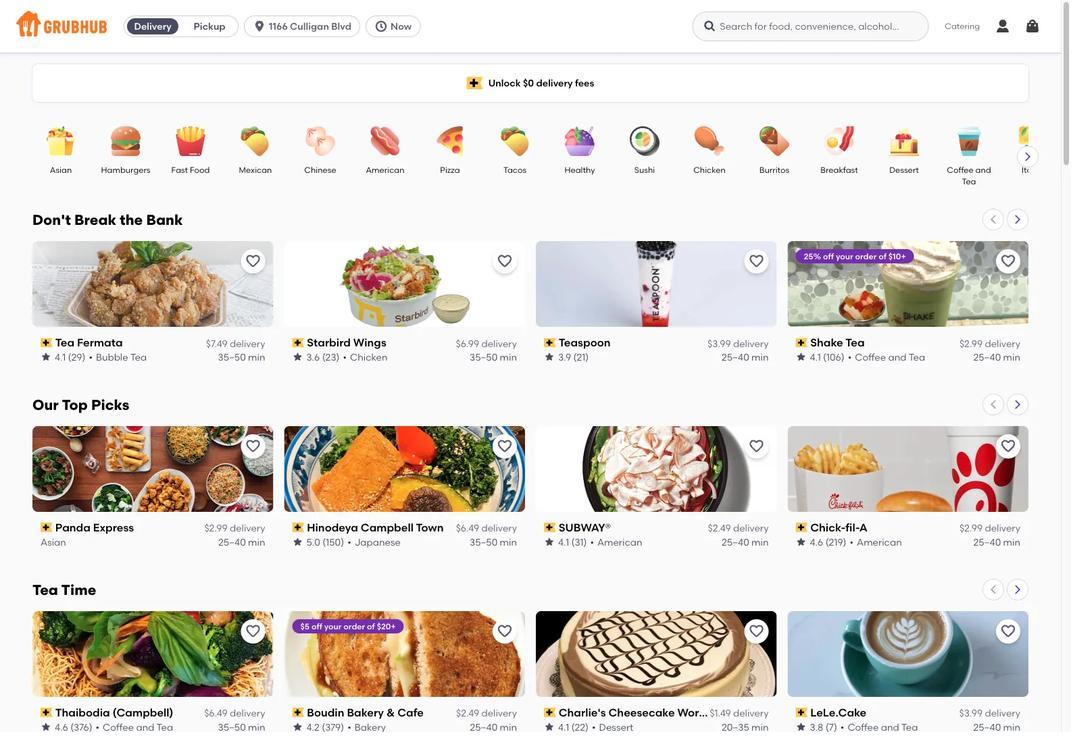 Task type: describe. For each thing, give the bounding box(es) containing it.
breakfast image
[[816, 126, 863, 156]]

burritos image
[[751, 126, 798, 156]]

campbell
[[361, 521, 414, 535]]

tea inside coffee and tea
[[962, 177, 976, 186]]

unlock $0 delivery fees
[[488, 77, 594, 89]]

25–40 min for shake tea
[[974, 352, 1021, 363]]

order for tea
[[855, 251, 877, 261]]

$2.99 for don't break the bank
[[960, 338, 983, 349]]

our
[[32, 397, 59, 414]]

3.9
[[558, 352, 571, 363]]

thaibodia (campbell)
[[55, 706, 173, 720]]

25–40 min for chick-fil-a
[[974, 537, 1021, 548]]

svg image inside 1166 culligan blvd button
[[253, 20, 266, 33]]

save this restaurant image for express
[[245, 439, 261, 455]]

0 horizontal spatial coffee
[[855, 352, 886, 363]]

4.6 (219)
[[810, 537, 847, 548]]

• for chick-fil-a
[[850, 537, 854, 548]]

subscription pass image for subway®
[[544, 523, 556, 533]]

star icon image for hinodeya campbell town
[[292, 537, 303, 548]]

now button
[[366, 16, 426, 37]]

charlie's cheesecake works logo image
[[536, 612, 777, 697]]

starbird wings logo image
[[284, 241, 525, 327]]

delivery for charlie's cheesecake works
[[733, 708, 769, 720]]

subscription pass image for boudin bakery & cafe
[[292, 708, 304, 718]]

save this restaurant button for starbird wings
[[493, 249, 517, 274]]

american for subway®
[[597, 537, 642, 548]]

delivery for chick-fil-a
[[985, 523, 1021, 534]]

1166 culligan blvd button
[[244, 16, 366, 37]]

3.6
[[307, 352, 320, 363]]

hinodeya campbell town logo image
[[284, 426, 525, 512]]

caret left icon image for the
[[988, 214, 999, 225]]

charlie's cheesecake works
[[559, 706, 710, 720]]

catering
[[945, 21, 980, 31]]

save this restaurant image for chick-fil-a
[[1000, 439, 1017, 455]]

delivery for tea fermata
[[230, 338, 265, 349]]

american image
[[362, 126, 409, 156]]

save this restaurant button for subway®
[[744, 435, 769, 459]]

unlock
[[488, 77, 521, 89]]

$10+
[[889, 251, 906, 261]]

0 horizontal spatial american
[[366, 165, 405, 175]]

subway®
[[559, 521, 611, 535]]

our top picks
[[32, 397, 129, 414]]

save this restaurant image for thaibodia (campbell)
[[245, 624, 261, 640]]

• bubble tea
[[89, 352, 147, 363]]

thaibodia
[[55, 706, 110, 720]]

delivery for teaspoon
[[733, 338, 769, 349]]

subscription pass image for teaspoon
[[544, 338, 556, 348]]

delivery for thaibodia (campbell)
[[230, 708, 265, 720]]

• american for chick-fil-a
[[850, 537, 902, 548]]

delivery for hinodeya campbell town
[[482, 523, 517, 534]]

25–40 min for subway®
[[722, 537, 769, 548]]

4.1 (106)
[[810, 352, 845, 363]]

order for bakery
[[344, 622, 365, 631]]

3 caret left icon image from the top
[[988, 584, 999, 595]]

$3.99 for lele.cake
[[959, 708, 983, 720]]

delivery for lele.cake
[[985, 708, 1021, 720]]

(23)
[[322, 352, 340, 363]]

fast food image
[[167, 126, 214, 156]]

• for subway®
[[590, 537, 594, 548]]

save this restaurant button for lele.cake
[[996, 620, 1021, 644]]

panda express
[[55, 521, 134, 535]]

sushi
[[635, 165, 655, 175]]

$1.49
[[710, 708, 731, 720]]

caret right icon image for our top picks
[[1012, 399, 1023, 410]]

healthy image
[[556, 126, 604, 156]]

25–40 min for teaspoon
[[722, 352, 769, 363]]

5.0 (150)
[[307, 537, 344, 548]]

$20+
[[377, 622, 396, 631]]

delivery
[[134, 21, 172, 32]]

catering button
[[936, 11, 989, 42]]

a
[[860, 521, 868, 535]]

food
[[190, 165, 210, 175]]

tea time
[[32, 582, 96, 599]]

• chicken
[[343, 352, 388, 363]]

save this restaurant button for teaspoon
[[744, 249, 769, 274]]

$2.49 for boudin bakery & cafe
[[456, 708, 479, 720]]

subscription pass image for panda express
[[41, 523, 53, 533]]

25–40 for chick-fil-a
[[974, 537, 1001, 548]]

35–50 for our top picks
[[470, 537, 498, 548]]

star icon image for boudin bakery & cafe
[[292, 722, 303, 733]]

$3.99 delivery for lele.cake
[[959, 708, 1021, 720]]

save this restaurant button for panda express
[[241, 435, 265, 459]]

top
[[62, 397, 88, 414]]

save this restaurant button for chick-fil-a
[[996, 435, 1021, 459]]

subscription pass image for chick-fil-a
[[796, 523, 808, 533]]

1 vertical spatial asian
[[41, 537, 66, 548]]

1166
[[269, 21, 288, 32]]

25%
[[804, 251, 821, 261]]

4.6
[[810, 537, 823, 548]]

• for shake tea
[[848, 352, 852, 363]]

star icon image for tea fermata
[[41, 352, 51, 363]]

(150)
[[323, 537, 344, 548]]

4.1 for tea
[[55, 352, 66, 363]]

cheesecake
[[609, 706, 675, 720]]

wings
[[353, 336, 386, 349]]

culligan
[[290, 21, 329, 32]]

(29)
[[68, 352, 85, 363]]

1166 culligan blvd
[[269, 21, 351, 32]]

fees
[[575, 77, 594, 89]]

svg image
[[374, 20, 388, 33]]

$6.99 delivery
[[456, 338, 517, 349]]

&
[[387, 706, 395, 720]]

asian image
[[37, 126, 84, 156]]

$3.99 for teaspoon
[[708, 338, 731, 349]]

don't break the bank
[[32, 212, 183, 229]]

sushi image
[[621, 126, 668, 156]]

4.1 (31)
[[558, 537, 587, 548]]

star icon image for chick-fil-a
[[796, 537, 807, 548]]

mexican
[[239, 165, 272, 175]]

$2.99 delivery for don't break the bank
[[960, 338, 1021, 349]]

panda
[[55, 521, 90, 535]]

• coffee and tea
[[848, 352, 925, 363]]

25% off your order of $10+
[[804, 251, 906, 261]]

25–40 for teaspoon
[[722, 352, 749, 363]]

chick-
[[810, 521, 846, 535]]

save this restaurant button for tea fermata
[[241, 249, 265, 274]]

$5 off your order of $20+
[[300, 622, 396, 631]]

bubble
[[96, 352, 128, 363]]

shake
[[810, 336, 843, 349]]

fast
[[171, 165, 188, 175]]

star icon image for starbird wings
[[292, 352, 303, 363]]

min for shake tea
[[1003, 352, 1021, 363]]

works
[[677, 706, 710, 720]]

your for shake
[[836, 251, 853, 261]]

25–40 for panda express
[[218, 537, 246, 548]]

• japanese
[[347, 537, 401, 548]]

tacos image
[[491, 126, 539, 156]]

blvd
[[331, 21, 351, 32]]

bank
[[146, 212, 183, 229]]

5.0
[[307, 537, 320, 548]]

delivery button
[[124, 16, 181, 37]]

hinodeya campbell town
[[307, 521, 444, 535]]

fil-
[[846, 521, 860, 535]]

star icon image for thaibodia (campbell)
[[41, 722, 51, 733]]

dessert
[[890, 165, 919, 175]]

1 horizontal spatial chicken
[[694, 165, 726, 175]]

teaspoon
[[559, 336, 611, 349]]

$5
[[300, 622, 310, 631]]

bakery
[[347, 706, 384, 720]]

charlie's
[[559, 706, 606, 720]]

caret right icon image for don't break the bank
[[1012, 214, 1023, 225]]

25–40 min for panda express
[[218, 537, 265, 548]]

star icon image for charlie's cheesecake works
[[544, 722, 555, 733]]

caret left icon image for picks
[[988, 399, 999, 410]]

coffee and tea image
[[946, 126, 993, 156]]

star icon image for subway®
[[544, 537, 555, 548]]

town
[[416, 521, 444, 535]]

healthy
[[565, 165, 595, 175]]



Task type: vqa. For each thing, say whether or not it's contained in the screenshot.


Task type: locate. For each thing, give the bounding box(es) containing it.
0 horizontal spatial your
[[324, 622, 342, 631]]

subscription pass image for starbird wings
[[292, 338, 304, 348]]

min for teaspoon
[[752, 352, 769, 363]]

0 vertical spatial $3.99
[[708, 338, 731, 349]]

and
[[976, 165, 991, 175], [888, 352, 907, 363]]

1 horizontal spatial off
[[823, 251, 834, 261]]

0 horizontal spatial chicken
[[350, 352, 388, 363]]

subscription pass image left thaibodia
[[41, 708, 53, 718]]

min for starbird wings
[[500, 352, 517, 363]]

coffee and tea
[[947, 165, 991, 186]]

chick-fil-a logo image
[[788, 426, 1029, 512]]

0 horizontal spatial $3.99 delivery
[[708, 338, 769, 349]]

star icon image for lele.cake
[[796, 722, 807, 733]]

off right $5
[[312, 622, 322, 631]]

now
[[391, 21, 412, 32]]

• american for subway®
[[590, 537, 642, 548]]

of left the $10+
[[879, 251, 887, 261]]

(219)
[[826, 537, 847, 548]]

$6.49
[[456, 523, 479, 534], [204, 708, 227, 720]]

0 horizontal spatial $6.49 delivery
[[204, 708, 265, 720]]

of for bakery
[[367, 622, 375, 631]]

1 vertical spatial caret left icon image
[[988, 399, 999, 410]]

min for subway®
[[752, 537, 769, 548]]

35–50 for don't break the bank
[[470, 352, 498, 363]]

(campbell)
[[113, 706, 173, 720]]

0 vertical spatial off
[[823, 251, 834, 261]]

your for boudin
[[324, 622, 342, 631]]

2 horizontal spatial american
[[857, 537, 902, 548]]

min for chick-fil-a
[[1003, 537, 1021, 548]]

$2.99 for our top picks
[[960, 523, 983, 534]]

4.1 left (31)
[[558, 537, 569, 548]]

4.1 left (29)
[[55, 352, 66, 363]]

• right (29)
[[89, 352, 93, 363]]

italian
[[1022, 165, 1046, 175]]

lele.cake
[[810, 706, 867, 720]]

save this restaurant image
[[749, 253, 765, 270], [1000, 253, 1017, 270], [497, 439, 513, 455], [1000, 439, 1017, 455], [245, 624, 261, 640], [497, 624, 513, 640], [749, 624, 765, 640], [1000, 624, 1017, 640]]

1 horizontal spatial order
[[855, 251, 877, 261]]

(31)
[[571, 537, 587, 548]]

order
[[855, 251, 877, 261], [344, 622, 365, 631]]

save this restaurant image for fermata
[[245, 253, 261, 270]]

chicken down wings
[[350, 352, 388, 363]]

1 vertical spatial $6.49 delivery
[[204, 708, 265, 720]]

coffee inside coffee and tea
[[947, 165, 974, 175]]

$1.49 delivery
[[710, 708, 769, 720]]

chicken down chicken image
[[694, 165, 726, 175]]

$2.49 delivery for subway®
[[708, 523, 769, 534]]

$0
[[523, 77, 534, 89]]

delivery for boudin bakery & cafe
[[482, 708, 517, 720]]

1 horizontal spatial american
[[597, 537, 642, 548]]

tea
[[962, 177, 976, 186], [55, 336, 74, 349], [846, 336, 865, 349], [130, 352, 147, 363], [909, 352, 925, 363], [32, 582, 58, 599]]

• for starbird wings
[[343, 352, 347, 363]]

order left '$20+' on the bottom left
[[344, 622, 365, 631]]

american
[[366, 165, 405, 175], [597, 537, 642, 548], [857, 537, 902, 548]]

0 horizontal spatial and
[[888, 352, 907, 363]]

thaibodia (campbell) logo image
[[32, 612, 273, 697]]

pizza image
[[426, 126, 474, 156]]

0 horizontal spatial $6.49
[[204, 708, 227, 720]]

subscription pass image left panda
[[41, 523, 53, 533]]

pizza
[[440, 165, 460, 175]]

0 vertical spatial order
[[855, 251, 877, 261]]

1 vertical spatial and
[[888, 352, 907, 363]]

dessert image
[[881, 126, 928, 156]]

0 horizontal spatial $3.99
[[708, 338, 731, 349]]

cafe
[[397, 706, 424, 720]]

chicken image
[[686, 126, 733, 156]]

tea fermata
[[55, 336, 123, 349]]

subscription pass image left the tea fermata
[[41, 338, 53, 348]]

hamburgers
[[101, 165, 150, 175]]

1 vertical spatial $3.99 delivery
[[959, 708, 1021, 720]]

american down american image
[[366, 165, 405, 175]]

$2.99 delivery
[[960, 338, 1021, 349], [204, 523, 265, 534], [960, 523, 1021, 534]]

don't
[[32, 212, 71, 229]]

asian down panda
[[41, 537, 66, 548]]

caret right icon image for tea time
[[1012, 584, 1023, 595]]

• right (106) at the right top of the page
[[848, 352, 852, 363]]

$6.49 delivery for hinodeya campbell town
[[456, 523, 517, 534]]

subscription pass image left lele.cake
[[796, 708, 808, 718]]

$2.99 delivery for our top picks
[[960, 523, 1021, 534]]

1 horizontal spatial $6.49 delivery
[[456, 523, 517, 534]]

delivery for shake tea
[[985, 338, 1021, 349]]

boudin bakery & cafe logo image
[[284, 612, 525, 697]]

hinodeya
[[307, 521, 358, 535]]

1 horizontal spatial and
[[976, 165, 991, 175]]

(106)
[[823, 352, 845, 363]]

subscription pass image left "charlie's"
[[544, 708, 556, 718]]

lele.cake logo image
[[788, 612, 1029, 697]]

boudin bakery & cafe
[[307, 706, 424, 720]]

$7.49 delivery
[[206, 338, 265, 349]]

0 vertical spatial caret left icon image
[[988, 214, 999, 225]]

1 vertical spatial coffee
[[855, 352, 886, 363]]

american for chick-fil-a
[[857, 537, 902, 548]]

• for tea fermata
[[89, 352, 93, 363]]

and inside coffee and tea
[[976, 165, 991, 175]]

0 horizontal spatial $2.49 delivery
[[456, 708, 517, 720]]

caret right icon image
[[1023, 151, 1033, 162], [1012, 214, 1023, 225], [1012, 399, 1023, 410], [1012, 584, 1023, 595]]

pickup button
[[181, 16, 238, 37]]

1 vertical spatial $2.49
[[456, 708, 479, 720]]

0 horizontal spatial order
[[344, 622, 365, 631]]

star icon image for shake tea
[[796, 352, 807, 363]]

subscription pass image for shake tea
[[796, 338, 808, 348]]

1 vertical spatial $3.99
[[959, 708, 983, 720]]

save this restaurant image for charlie's cheesecake works
[[749, 624, 765, 640]]

save this restaurant image for lele.cake
[[1000, 624, 1017, 640]]

3.9 (21)
[[558, 352, 589, 363]]

subscription pass image left shake
[[796, 338, 808, 348]]

1 horizontal spatial 4.1
[[558, 537, 569, 548]]

shake tea
[[810, 336, 865, 349]]

0 vertical spatial of
[[879, 251, 887, 261]]

and right (106) at the right top of the page
[[888, 352, 907, 363]]

subscription pass image for thaibodia (campbell)
[[41, 708, 53, 718]]

american down a
[[857, 537, 902, 548]]

save this restaurant image
[[245, 253, 261, 270], [497, 253, 513, 270], [245, 439, 261, 455], [749, 439, 765, 455]]

0 horizontal spatial of
[[367, 622, 375, 631]]

asian down asian image
[[50, 165, 72, 175]]

subscription pass image for hinodeya campbell town
[[292, 523, 304, 533]]

save this restaurant image for hinodeya campbell town
[[497, 439, 513, 455]]

• right (31)
[[590, 537, 594, 548]]

starbird wings
[[307, 336, 386, 349]]

delivery for starbird wings
[[482, 338, 517, 349]]

• american down subway®
[[590, 537, 642, 548]]

• american
[[590, 537, 642, 548], [850, 537, 902, 548]]

chinese
[[304, 165, 336, 175]]

of left '$20+' on the bottom left
[[367, 622, 375, 631]]

save this restaurant button for hinodeya campbell town
[[493, 435, 517, 459]]

off right 25%
[[823, 251, 834, 261]]

0 horizontal spatial $2.49
[[456, 708, 479, 720]]

4.1 down shake
[[810, 352, 821, 363]]

boudin
[[307, 706, 344, 720]]

subway® logo image
[[536, 426, 777, 512]]

0 vertical spatial and
[[976, 165, 991, 175]]

3.6 (23)
[[307, 352, 340, 363]]

delivery for panda express
[[230, 523, 265, 534]]

1 vertical spatial $2.49 delivery
[[456, 708, 517, 720]]

4.1
[[55, 352, 66, 363], [810, 352, 821, 363], [558, 537, 569, 548]]

$3.99 delivery
[[708, 338, 769, 349], [959, 708, 1021, 720]]

1 vertical spatial of
[[367, 622, 375, 631]]

Search for food, convenience, alcohol... search field
[[692, 11, 929, 41]]

4.1 for shake
[[810, 352, 821, 363]]

tea fermata logo image
[[32, 241, 273, 327]]

1 horizontal spatial $6.49
[[456, 523, 479, 534]]

save this restaurant image for wings
[[497, 253, 513, 270]]

pickup
[[194, 21, 225, 32]]

(21)
[[573, 352, 589, 363]]

tacos
[[503, 165, 527, 175]]

0 vertical spatial $2.49
[[708, 523, 731, 534]]

your right $5
[[324, 622, 342, 631]]

break
[[74, 212, 116, 229]]

subscription pass image left "hinodeya"
[[292, 523, 304, 533]]

subscription pass image left starbird
[[292, 338, 304, 348]]

0 vertical spatial asian
[[50, 165, 72, 175]]

1 horizontal spatial of
[[879, 251, 887, 261]]

subscription pass image
[[544, 338, 556, 348], [796, 338, 808, 348], [41, 523, 53, 533], [41, 708, 53, 718]]

subscription pass image
[[41, 338, 53, 348], [292, 338, 304, 348], [292, 523, 304, 533], [544, 523, 556, 533], [796, 523, 808, 533], [292, 708, 304, 718], [544, 708, 556, 718], [796, 708, 808, 718]]

• american down a
[[850, 537, 902, 548]]

subscription pass image for charlie's cheesecake works
[[544, 708, 556, 718]]

• for hinodeya campbell town
[[347, 537, 351, 548]]

shake tea logo image
[[788, 241, 1029, 327]]

1 vertical spatial order
[[344, 622, 365, 631]]

0 horizontal spatial off
[[312, 622, 322, 631]]

main navigation navigation
[[0, 0, 1061, 53]]

subscription pass image left chick-
[[796, 523, 808, 533]]

$2.49
[[708, 523, 731, 534], [456, 708, 479, 720]]

svg image
[[995, 18, 1011, 34], [1025, 18, 1041, 34], [253, 20, 266, 33], [703, 20, 717, 33]]

the
[[120, 212, 143, 229]]

min for tea fermata
[[248, 352, 265, 363]]

$3.99 delivery for teaspoon
[[708, 338, 769, 349]]

caret left icon image
[[988, 214, 999, 225], [988, 399, 999, 410], [988, 584, 999, 595]]

burritos
[[760, 165, 790, 175]]

hamburgers image
[[102, 126, 149, 156]]

off for shake
[[823, 251, 834, 261]]

• down fil-
[[850, 537, 854, 548]]

25–40 for shake tea
[[974, 352, 1001, 363]]

starbird
[[307, 336, 351, 349]]

0 vertical spatial chicken
[[694, 165, 726, 175]]

coffee down coffee and tea image
[[947, 165, 974, 175]]

coffee
[[947, 165, 974, 175], [855, 352, 886, 363]]

25–40 for subway®
[[722, 537, 749, 548]]

$6.49 delivery for thaibodia (campbell)
[[204, 708, 265, 720]]

min for panda express
[[248, 537, 265, 548]]

save this restaurant button for charlie's cheesecake works
[[744, 620, 769, 644]]

save this restaurant button
[[241, 249, 265, 274], [493, 249, 517, 274], [744, 249, 769, 274], [996, 249, 1021, 274], [241, 435, 265, 459], [493, 435, 517, 459], [744, 435, 769, 459], [996, 435, 1021, 459], [241, 620, 265, 644], [493, 620, 517, 644], [744, 620, 769, 644], [996, 620, 1021, 644]]

2 • american from the left
[[850, 537, 902, 548]]

$7.49
[[206, 338, 227, 349]]

0 horizontal spatial • american
[[590, 537, 642, 548]]

0 vertical spatial coffee
[[947, 165, 974, 175]]

$2.99
[[960, 338, 983, 349], [204, 523, 227, 534], [960, 523, 983, 534]]

$2.49 for subway®
[[708, 523, 731, 534]]

subscription pass image left subway®
[[544, 523, 556, 533]]

2 caret left icon image from the top
[[988, 399, 999, 410]]

save this restaurant button for thaibodia (campbell)
[[241, 620, 265, 644]]

0 vertical spatial your
[[836, 251, 853, 261]]

fermata
[[77, 336, 123, 349]]

1 horizontal spatial $2.49 delivery
[[708, 523, 769, 534]]

35–50 min for don't break the bank
[[470, 352, 517, 363]]

your right 25%
[[836, 251, 853, 261]]

$6.49 for hinodeya campbell town
[[456, 523, 479, 534]]

1 vertical spatial your
[[324, 622, 342, 631]]

japanese
[[355, 537, 401, 548]]

2 vertical spatial caret left icon image
[[988, 584, 999, 595]]

express
[[93, 521, 134, 535]]

fast food
[[171, 165, 210, 175]]

subscription pass image left boudin
[[292, 708, 304, 718]]

delivery for subway®
[[733, 523, 769, 534]]

1 horizontal spatial $3.99
[[959, 708, 983, 720]]

time
[[61, 582, 96, 599]]

subscription pass image left teaspoon
[[544, 338, 556, 348]]

1 horizontal spatial your
[[836, 251, 853, 261]]

25–40
[[722, 352, 749, 363], [974, 352, 1001, 363], [218, 537, 246, 548], [722, 537, 749, 548], [974, 537, 1001, 548]]

$2.49 delivery
[[708, 523, 769, 534], [456, 708, 517, 720]]

teaspoon logo image
[[536, 241, 777, 327]]

american down subway®
[[597, 537, 642, 548]]

breakfast
[[821, 165, 858, 175]]

$3.99
[[708, 338, 731, 349], [959, 708, 983, 720]]

min for hinodeya campbell town
[[500, 537, 517, 548]]

off for boudin
[[312, 622, 322, 631]]

1 caret left icon image from the top
[[988, 214, 999, 225]]

star icon image
[[41, 352, 51, 363], [292, 352, 303, 363], [544, 352, 555, 363], [796, 352, 807, 363], [292, 537, 303, 548], [544, 537, 555, 548], [796, 537, 807, 548], [41, 722, 51, 733], [292, 722, 303, 733], [544, 722, 555, 733], [796, 722, 807, 733]]

1 horizontal spatial • american
[[850, 537, 902, 548]]

1 horizontal spatial coffee
[[947, 165, 974, 175]]

coffee down shake tea
[[855, 352, 886, 363]]

1 • american from the left
[[590, 537, 642, 548]]

save this restaurant image for teaspoon
[[749, 253, 765, 270]]

0 vertical spatial $3.99 delivery
[[708, 338, 769, 349]]

off
[[823, 251, 834, 261], [312, 622, 322, 631]]

• right (23)
[[343, 352, 347, 363]]

1 vertical spatial off
[[312, 622, 322, 631]]

grubhub plus flag logo image
[[467, 77, 483, 90]]

subscription pass image for lele.cake
[[796, 708, 808, 718]]

order left the $10+
[[855, 251, 877, 261]]

1 vertical spatial $6.49
[[204, 708, 227, 720]]

mexican image
[[232, 126, 279, 156]]

0 vertical spatial $6.49
[[456, 523, 479, 534]]

$6.49 for thaibodia (campbell)
[[204, 708, 227, 720]]

2 horizontal spatial 4.1
[[810, 352, 821, 363]]

chick-fil-a
[[810, 521, 868, 535]]

1 horizontal spatial $2.49
[[708, 523, 731, 534]]

chinese image
[[297, 126, 344, 156]]

• right the (150)
[[347, 537, 351, 548]]

and down coffee and tea image
[[976, 165, 991, 175]]

0 horizontal spatial 4.1
[[55, 352, 66, 363]]

0 vertical spatial $2.49 delivery
[[708, 523, 769, 534]]

1 vertical spatial chicken
[[350, 352, 388, 363]]

1 horizontal spatial $3.99 delivery
[[959, 708, 1021, 720]]

•
[[89, 352, 93, 363], [343, 352, 347, 363], [848, 352, 852, 363], [347, 537, 351, 548], [590, 537, 594, 548], [850, 537, 854, 548]]

panda express logo image
[[32, 426, 273, 512]]

0 vertical spatial $6.49 delivery
[[456, 523, 517, 534]]

35–50 min for our top picks
[[470, 537, 517, 548]]



